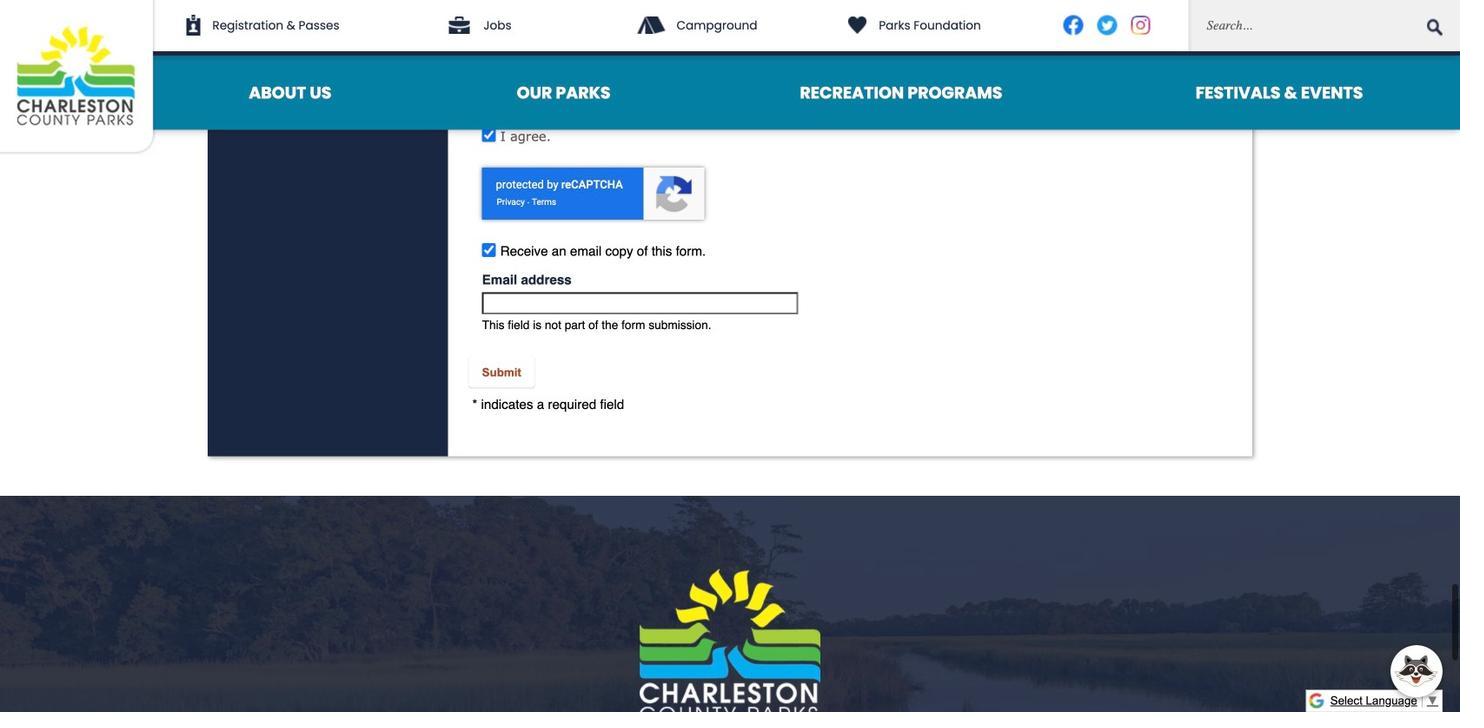 Task type: describe. For each thing, give the bounding box(es) containing it.
3 menu item from the left
[[704, 56, 1099, 130]]

Search... text field
[[1189, 0, 1460, 51]]

1 menu item from the left
[[156, 56, 424, 130]]

search image
[[1427, 19, 1443, 36]]



Task type: locate. For each thing, give the bounding box(es) containing it.
main content
[[208, 0, 1252, 457]]

charleston county parks image
[[640, 569, 821, 713]]

home page image
[[0, 0, 156, 156]]

menu
[[156, 56, 1460, 130]]

None text field
[[482, 293, 799, 315]]

4 menu item from the left
[[1099, 56, 1460, 130]]

None checkbox
[[482, 128, 496, 142], [482, 243, 496, 257], [482, 128, 496, 142], [482, 243, 496, 257]]

menu item
[[156, 56, 424, 130], [424, 56, 704, 130], [704, 56, 1099, 130], [1099, 56, 1460, 130]]

2 menu item from the left
[[424, 56, 704, 130]]



